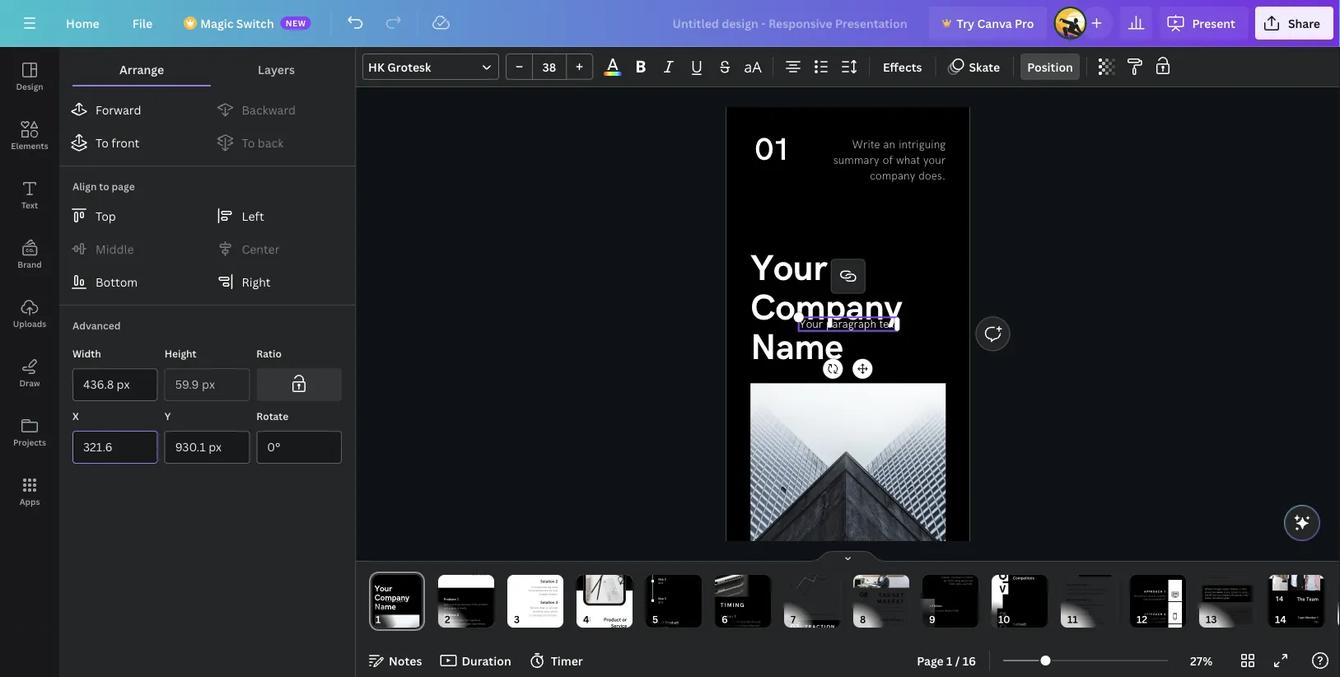 Task type: locate. For each thing, give the bounding box(es) containing it.
1 horizontal spatial their
[[878, 623, 883, 626]]

0 vertical spatial on
[[1211, 614, 1214, 617]]

1 vertical spatial make
[[1244, 594, 1249, 597]]

0 vertical spatial what
[[1067, 618, 1072, 621]]

1 up "visual"
[[902, 618, 904, 622]]

and inside communicate big value conveniences and be truly straight forward.
[[544, 589, 549, 592]]

and right the differentiated
[[1103, 604, 1107, 607]]

2 advantage from the top
[[1067, 598, 1088, 602]]

0 horizontal spatial are
[[873, 623, 877, 626]]

communicate
[[532, 586, 547, 589]]

1 horizontal spatial make
[[1235, 611, 1240, 614]]

0 vertical spatial a
[[1222, 588, 1223, 591]]

your up "out-"
[[1096, 618, 1101, 621]]

0 vertical spatial member
[[1306, 616, 1317, 620]]

company down an
[[870, 169, 915, 183]]

0 vertical spatial advantage
[[1067, 584, 1088, 587]]

1 horizontal spatial on
[[1211, 614, 1214, 617]]

0 horizontal spatial to
[[96, 135, 109, 150]]

wants
[[472, 573, 478, 576]]

to up product.
[[556, 610, 558, 613]]

how left the set
[[1135, 595, 1139, 598]]

side panel tab list
[[0, 47, 59, 522]]

notes button
[[363, 648, 429, 674]]

ways
[[1215, 573, 1221, 576], [957, 573, 962, 576], [1226, 611, 1231, 614]]

to inside the to back button
[[242, 135, 255, 150]]

1 to from the left
[[96, 135, 109, 150]]

your up quadrant
[[1077, 589, 1082, 592]]

0 vertical spatial solution
[[541, 580, 555, 584]]

to inside to front button
[[96, 135, 109, 150]]

0 horizontal spatial money,
[[1205, 597, 1212, 600]]

advantage down makes
[[1067, 613, 1088, 617]]

market
[[942, 576, 950, 579]]

to inside "show the ways your company plans to make money."
[[1211, 576, 1213, 579]]

or inside apply the two ways to size the market - top down or bottom up. some sizing jargons are tam, sam, and som.
[[963, 576, 965, 579]]

ways up down
[[957, 573, 962, 576]]

2 horizontal spatial will
[[1231, 594, 1235, 597]]

0 horizontal spatial on
[[455, 619, 458, 622]]

company inside "approach 1 how will you set your company from the competition?"
[[1157, 595, 1166, 598]]

make for money.
[[1214, 576, 1220, 579]]

1 horizontal spatial competition?
[[1153, 598, 1166, 601]]

their down this on the left bottom of the page
[[466, 623, 472, 626]]

0 vertical spatial competitors
[[1013, 576, 1035, 581]]

1 horizontal spatial a
[[1222, 588, 1223, 591]]

1 up reach in the right bottom of the page
[[1164, 590, 1166, 594]]

competition? up them?
[[1067, 622, 1080, 624]]

out-
[[1094, 622, 1098, 624]]

tam,
[[949, 583, 955, 586]]

jump
[[544, 610, 550, 613]]

make inside "show the ways your company plans to make money."
[[1214, 576, 1220, 579]]

can left the do
[[1073, 618, 1076, 621]]

a inside whether through a graph, timeline, or chart, present the viability of your product or service and tell how your company will operate, make money, and achieve goals.
[[1222, 588, 1223, 591]]

company up money. in the right of the page
[[1227, 573, 1237, 576]]

traction 07
[[791, 623, 835, 632]]

and
[[485, 570, 489, 573], [962, 583, 966, 586], [544, 589, 549, 592], [1205, 594, 1209, 597], [1213, 597, 1216, 600], [1103, 604, 1107, 607], [444, 607, 448, 610], [1223, 617, 1227, 620], [462, 623, 466, 626], [893, 623, 897, 626], [739, 624, 744, 627]]

available for billion
[[935, 609, 944, 612]]

right button
[[209, 265, 350, 298]]

0 vertical spatial for
[[1085, 592, 1088, 595]]

product inside birth of product or service
[[665, 620, 679, 625]]

1 vertical spatial for
[[752, 620, 755, 624]]

your inside the write an intriguing summary of what your company does.
[[923, 154, 946, 167]]

1 vertical spatial a
[[450, 603, 451, 606]]

to up such
[[1232, 611, 1234, 614]]

perform
[[1098, 622, 1106, 624]]

left
[[242, 208, 264, 224]]

2 vertical spatial team
[[1298, 627, 1305, 631]]

the up -
[[948, 573, 951, 576]]

advantage down quadrant
[[1067, 598, 1088, 602]]

page 15 image
[[1338, 575, 1340, 628]]

timer button
[[525, 648, 590, 674]]

0 vertical spatial problem
[[444, 598, 456, 602]]

are up want
[[884, 606, 887, 609]]

to left size
[[962, 573, 964, 576]]

competition? right from
[[1153, 598, 1166, 601]]

what inside the write an intriguing summary of what your company does.
[[896, 154, 920, 167]]

member down title
[[1306, 627, 1317, 631]]

3 inside advantage 1 visualize your competitive advantages usinga quadrant for easy scanning. advantage 2 how is the landscape differentiated and what makes you different. advantage 3 what can you do better than your competition? how will you out-perform them?
[[1089, 613, 1091, 617]]

color range image
[[604, 72, 622, 76]]

it
[[457, 607, 459, 610]]

0 horizontal spatial 5
[[470, 566, 472, 569]]

center
[[242, 241, 280, 257]]

page
[[917, 653, 944, 669]]

align to page list
[[59, 199, 355, 298]]

will down product
[[1231, 594, 1235, 597]]

the up want
[[888, 606, 892, 609]]

service right 04
[[611, 623, 627, 629]]

switch
[[236, 15, 274, 31]]

two
[[952, 573, 956, 576]]

than
[[1091, 618, 1096, 621]]

0 horizontal spatial for
[[752, 620, 755, 624]]

next up product.
[[550, 610, 555, 613]]

target up customers
[[879, 592, 905, 599]]

1 vertical spatial advantage
[[1067, 598, 1088, 602]]

company inside timing reason 1 why is "now" the best time for your company to rise and go to the next level?
[[721, 624, 731, 627]]

1 vertical spatial what
[[867, 623, 873, 626]]

position
[[1028, 59, 1073, 75]]

company
[[870, 169, 915, 183], [463, 570, 473, 573], [1227, 573, 1237, 576], [1222, 594, 1231, 597], [1157, 595, 1166, 598], [721, 624, 731, 627]]

0 vertical spatial competition?
[[1153, 598, 1166, 601]]

what
[[896, 154, 920, 167], [1067, 607, 1072, 610]]

2 up value
[[556, 580, 558, 584]]

hide pages image
[[809, 550, 888, 564]]

next right go
[[755, 624, 760, 627]]

backward button
[[209, 93, 350, 126]]

timing
[[721, 602, 745, 609]]

competitors for direct competitors
[[1013, 576, 1035, 581]]

2 down it
[[457, 613, 459, 617]]

0 horizontal spatial is
[[727, 620, 728, 624]]

1 vertical spatial available
[[942, 627, 951, 630]]

2
[[665, 578, 666, 581], [556, 580, 558, 584], [1089, 598, 1091, 602], [1164, 613, 1166, 616], [457, 613, 459, 617], [807, 614, 808, 616], [1317, 627, 1319, 631]]

1 vertical spatial next
[[755, 624, 760, 627]]

or down birth
[[652, 625, 655, 630]]

to right plans
[[1211, 576, 1213, 579]]

what inside target market who are the customers you want to cater to? target market 1 what are their profiles and visual personas?
[[867, 623, 873, 626]]

the down the set
[[1149, 598, 1152, 601]]

your right the set
[[1152, 595, 1156, 598]]

who
[[878, 606, 883, 609]]

make inside whether through a graph, timeline, or chart, present the viability of your product or service and tell how your company will operate, make money, and achieve goals.
[[1244, 594, 1249, 597]]

product.
[[548, 614, 558, 617]]

1 vertical spatial target
[[880, 618, 890, 622]]

2 competitors from the top
[[1013, 627, 1035, 632]]

to up 'customers?'
[[1158, 617, 1160, 620]]

available for m
[[942, 627, 951, 630]]

0 horizontal spatial can
[[554, 607, 558, 610]]

to back button
[[209, 126, 350, 159]]

1 horizontal spatial what
[[1067, 607, 1072, 610]]

1 approach from the top
[[1144, 590, 1163, 594]]

1 right 0
[[798, 614, 800, 616]]

3 item from the left
[[811, 614, 815, 616]]

1 vertical spatial approach
[[1144, 613, 1163, 616]]

team inside 14 the team
[[1307, 597, 1319, 602]]

Height text field
[[175, 369, 239, 400]]

1 horizontal spatial can
[[1073, 618, 1076, 621]]

design
[[16, 81, 43, 92]]

you up from
[[1144, 595, 1147, 598]]

solution up the big
[[541, 580, 555, 584]]

one
[[1214, 614, 1218, 617]]

1 member from the top
[[1306, 616, 1317, 620]]

impacts
[[444, 623, 453, 626]]

available right the 'serviceable'
[[942, 627, 951, 630]]

top
[[96, 208, 116, 224]]

problem 1 give a striking overview of the problem and explain it briefly. problem 2 elaborate on how this negatively impacts people and their experiences.
[[444, 598, 488, 626]]

1 horizontal spatial how
[[1081, 622, 1085, 624]]

1 vertical spatial can
[[1073, 618, 1076, 621]]

approach for approach 2
[[1144, 613, 1163, 616]]

2 inside approach 2 what's your path to reach your customers?
[[1164, 613, 1166, 616]]

visualize
[[1067, 589, 1076, 592]]

negatively
[[469, 619, 480, 622]]

conveniences
[[529, 589, 544, 592]]

1 vertical spatial how
[[459, 619, 464, 622]]

or inside product or service
[[622, 617, 627, 623]]

what left makes
[[1067, 607, 1072, 610]]

0 horizontal spatial what
[[896, 154, 920, 167]]

of inside the write an intriguing summary of what your company does.
[[883, 154, 893, 167]]

competitors
[[1013, 576, 1035, 581], [1013, 627, 1035, 632]]

transactions.
[[1228, 617, 1241, 620]]

direct competitors
[[1013, 571, 1035, 581]]

1 horizontal spatial next
[[755, 624, 760, 627]]

the inside whether through a graph, timeline, or chart, present the viability of your product or service and tell how your company will operate, make money, and achieve goals.
[[1213, 591, 1216, 594]]

-
[[950, 576, 951, 579]]

competitors down direct
[[1013, 576, 1035, 581]]

communicate big value conveniences and be truly straight forward.
[[529, 586, 558, 596]]

and down this on the left bottom of the page
[[462, 623, 466, 626]]

1 horizontal spatial will
[[1140, 595, 1143, 598]]

service
[[1242, 591, 1249, 594]]

available inside the 53 m serviceable available market (sam)
[[942, 627, 951, 630]]

approach
[[1144, 590, 1163, 594], [1144, 613, 1163, 616]]

to?
[[900, 610, 904, 613]]

3
[[665, 597, 666, 601], [556, 601, 558, 605], [1089, 613, 1091, 617], [815, 614, 816, 616]]

and inside target market who are the customers you want to cater to? target market 1 what are their profiles and visual personas?
[[893, 623, 897, 626]]

your up solve.
[[484, 566, 489, 569]]

file
[[132, 15, 153, 31]]

customers?
[[1154, 621, 1166, 623]]

a up 'viability'
[[1222, 588, 1223, 591]]

operate,
[[1235, 594, 1243, 597]]

to inside target market who are the customers you want to cater to? target market 1 what are their profiles and visual personas?
[[891, 610, 893, 613]]

2 inside team member 1 title team member 2
[[1317, 627, 1319, 631]]

to for to front
[[96, 135, 109, 150]]

market inside the 53 m serviceable available market (sam)
[[951, 627, 958, 630]]

0 horizontal spatial their
[[466, 623, 472, 626]]

0 vertical spatial next
[[550, 610, 555, 613]]

5 inside list 3-5 problems your company observes and wants to solve.
[[470, 566, 472, 569]]

striking
[[452, 603, 460, 606]]

1 vertical spatial money,
[[1241, 611, 1248, 614]]

0 horizontal spatial next
[[550, 610, 555, 613]]

1 vertical spatial is
[[727, 620, 728, 624]]

a right 'give' at the bottom of page
[[450, 603, 451, 606]]

market left "(tam)"
[[945, 609, 952, 612]]

3 down forward.
[[556, 601, 558, 605]]

cater
[[894, 610, 900, 613]]

how for through
[[1213, 594, 1217, 597]]

your down jump
[[542, 614, 548, 617]]

2 vertical spatial how
[[1081, 622, 1085, 624]]

on up people
[[455, 619, 458, 622]]

can
[[554, 607, 558, 610], [1073, 618, 1076, 621]]

you down landscape
[[1079, 607, 1083, 610]]

1 vertical spatial step
[[658, 597, 664, 601]]

money, up as
[[1241, 611, 1248, 614]]

projects button
[[0, 403, 59, 462]]

2019
[[658, 601, 664, 604]]

timeline,
[[1231, 588, 1239, 591]]

you inside "approach 1 how will you set your company from the competition?"
[[1144, 595, 1147, 598]]

1 vertical spatial competitors
[[1013, 627, 1035, 632]]

company inside "show the ways your company plans to make money."
[[1227, 573, 1237, 576]]

1 up striking
[[457, 598, 459, 602]]

list
[[59, 93, 355, 159]]

0 vertical spatial your
[[750, 248, 827, 291]]

truly
[[553, 589, 558, 592]]

arrange button
[[73, 54, 211, 85]]

if
[[1205, 611, 1207, 614]]

competition? inside advantage 1 visualize your competitive advantages usinga quadrant for easy scanning. advantage 2 how is the landscape differentiated and what makes you different. advantage 3 what can you do better than your competition? how will you out-perform them?
[[1067, 622, 1080, 624]]

company up goals.
[[1222, 594, 1231, 597]]

2 solution from the top
[[541, 601, 555, 605]]

approach inside approach 2 what's your path to reach your customers?
[[1144, 613, 1163, 616]]

effects
[[883, 59, 922, 75]]

projects
[[13, 437, 46, 448]]

approach up the path
[[1144, 613, 1163, 616]]

what left profiles
[[867, 623, 873, 626]]

2 horizontal spatial how
[[1135, 595, 1139, 598]]

competition?
[[1153, 598, 1166, 601], [1067, 622, 1080, 624]]

2 down easy
[[1089, 598, 1091, 602]]

2 vertical spatial make
[[1235, 611, 1240, 614]]

0 horizontal spatial service
[[611, 623, 627, 629]]

advantage up the visualize
[[1067, 584, 1088, 587]]

will
[[1231, 594, 1235, 597], [1140, 595, 1143, 598], [1086, 622, 1089, 624]]

2 inside problem 1 give a striking overview of the problem and explain it briefly. problem 2 elaborate on how this negatively impacts people and their experiences.
[[457, 613, 459, 617]]

you down who
[[880, 610, 884, 613]]

make inside if you have plenty of ways to make money, focus on one main method, such as subscription, ads, and transactions.
[[1235, 611, 1240, 614]]

and down best
[[739, 624, 744, 627]]

to right want
[[891, 610, 893, 613]]

0 vertical spatial make
[[1214, 576, 1220, 579]]

0 vertical spatial how
[[1135, 595, 1139, 598]]

make down service
[[1244, 594, 1249, 597]]

how down the usinga
[[1067, 604, 1071, 607]]

2 down title
[[1317, 627, 1319, 631]]

traction
[[805, 624, 835, 630]]

1 vertical spatial competition?
[[1067, 622, 1080, 624]]

1 horizontal spatial is
[[1072, 604, 1073, 607]]

plenty
[[1217, 611, 1223, 614]]

0 vertical spatial is
[[1072, 604, 1073, 607]]

1 inside advantage 1 visualize your competitive advantages usinga quadrant for easy scanning. advantage 2 how is the landscape differentiated and what makes you different. advantage 3 what can you do better than your competition? how will you out-perform them?
[[1089, 584, 1091, 587]]

their
[[466, 623, 472, 626], [878, 623, 883, 626]]

2 inside step 3 2019 step 2 2018
[[665, 578, 666, 581]]

1 vertical spatial solution
[[541, 601, 555, 605]]

2 horizontal spatial ways
[[1226, 611, 1231, 614]]

step up 2019 at the bottom of the page
[[658, 597, 664, 601]]

or left chart,
[[1239, 588, 1241, 591]]

your
[[923, 154, 946, 167], [484, 566, 489, 569], [1221, 573, 1226, 576], [1077, 589, 1082, 592], [1227, 591, 1231, 594], [1217, 594, 1222, 597], [1152, 595, 1156, 598], [542, 614, 548, 617], [1147, 617, 1152, 620], [1096, 618, 1101, 621], [756, 620, 761, 624], [1149, 621, 1154, 623]]

can up product.
[[554, 607, 558, 610]]

service down birth
[[656, 625, 669, 630]]

1 horizontal spatial what
[[1067, 618, 1072, 621]]

paragraph
[[826, 317, 876, 331]]

2 to from the left
[[242, 135, 255, 150]]

your inside text field
[[799, 317, 823, 331]]

you down 'than'
[[1090, 622, 1093, 624]]

the up rise
[[737, 620, 740, 624]]

20 10 0
[[790, 585, 793, 615]]

1 vertical spatial your
[[799, 317, 823, 331]]

5 item from the left
[[828, 614, 832, 616]]

your
[[750, 248, 827, 291], [799, 317, 823, 331]]

serviceable
[[929, 627, 941, 630]]

1 horizontal spatial to
[[242, 135, 255, 150]]

bottom
[[96, 274, 138, 290]]

and inside if you have plenty of ways to make money, focus on one main method, such as subscription, ads, and transactions.
[[1223, 617, 1227, 620]]

0 vertical spatial available
[[935, 609, 944, 612]]

2 horizontal spatial are
[[970, 579, 973, 582]]

of right birth
[[661, 620, 664, 625]]

the inside "approach 1 how will you set your company from the competition?"
[[1149, 598, 1152, 601]]

are inside apply the two ways to size the market - top down or bottom up. some sizing jargons are tam, sam, and som.
[[970, 579, 973, 582]]

2 step from the top
[[658, 597, 664, 601]]

product inside product or service
[[604, 617, 621, 623]]

you right so at the bottom
[[549, 607, 553, 610]]

1 up "now"
[[734, 614, 736, 619]]

your inside your company name
[[750, 248, 827, 291]]

available inside 1.9 billion total available market (tam)
[[935, 609, 944, 612]]

1
[[1089, 584, 1091, 587], [1164, 590, 1166, 594], [457, 598, 459, 602], [798, 614, 800, 616], [734, 614, 736, 619], [1317, 616, 1319, 620], [902, 618, 904, 622], [947, 653, 953, 669]]

briefly.
[[460, 607, 468, 610]]

for inside advantage 1 visualize your competitive advantages usinga quadrant for easy scanning. advantage 2 how is the landscape differentiated and what makes you different. advantage 3 what can you do better than your competition? how will you out-perform them?
[[1085, 592, 1088, 595]]

3 up birth of product or service
[[665, 597, 666, 601]]

group
[[506, 54, 593, 80]]

layers button
[[211, 54, 342, 85]]

0 vertical spatial team
[[1307, 597, 1319, 602]]

backward
[[242, 102, 296, 117]]

a
[[1222, 588, 1223, 591], [450, 603, 451, 606]]

1 vertical spatial on
[[455, 619, 458, 622]]

step up 2018
[[658, 578, 664, 581]]

your paragraph text
[[799, 317, 898, 331]]

2 up birth of product or service
[[665, 578, 666, 581]]

the down time
[[751, 624, 754, 627]]

3-
[[468, 566, 470, 569]]

target up profiles
[[880, 618, 890, 622]]

1 horizontal spatial for
[[1085, 592, 1088, 595]]

item
[[794, 614, 798, 616], [803, 614, 806, 616], [811, 614, 815, 616], [819, 614, 823, 616], [828, 614, 832, 616]]

competition? inside "approach 1 how will you set your company from the competition?"
[[1153, 598, 1166, 601]]

write
[[852, 138, 880, 152]]

1 vertical spatial problem
[[444, 613, 456, 617]]

2 vertical spatial advantage
[[1067, 613, 1088, 617]]

Page title text field
[[388, 611, 395, 628]]

be
[[531, 607, 533, 610]]

1 competitors from the top
[[1013, 576, 1035, 581]]

how down the do
[[1081, 622, 1085, 624]]

or up operate,
[[1240, 591, 1242, 594]]

for right time
[[752, 620, 755, 624]]

1 vertical spatial 5
[[832, 614, 833, 616]]

or inside birth of product or service
[[652, 625, 655, 630]]

3 advantage from the top
[[1067, 613, 1088, 617]]

2 horizontal spatial make
[[1244, 594, 1249, 597]]

approach for approach 1
[[1144, 590, 1163, 594]]

make up such
[[1235, 611, 1240, 614]]

0 vertical spatial approach
[[1144, 590, 1163, 594]]

and left be
[[544, 589, 549, 592]]

how inside whether through a graph, timeline, or chart, present the viability of your product or service and tell how your company will operate, make money, and achieve goals.
[[1213, 594, 1217, 597]]

market up customers
[[877, 598, 905, 605]]

0 horizontal spatial how
[[459, 619, 464, 622]]

0 vertical spatial money,
[[1205, 597, 1212, 600]]

0 horizontal spatial ways
[[957, 573, 962, 576]]

1 horizontal spatial money,
[[1241, 611, 1248, 614]]

1 vertical spatial member
[[1306, 627, 1317, 631]]

0 vertical spatial 5
[[470, 566, 472, 569]]

0 horizontal spatial how
[[1067, 604, 1071, 607]]

down
[[956, 576, 962, 579]]

1 horizontal spatial ways
[[1215, 573, 1221, 576]]

1 vertical spatial are
[[884, 606, 887, 609]]

0 vertical spatial how
[[1213, 594, 1217, 597]]

3 up better
[[1089, 613, 1091, 617]]

1 advantage from the top
[[1067, 584, 1088, 587]]

elements
[[11, 140, 48, 151]]

0 horizontal spatial competition?
[[1067, 622, 1080, 624]]

ratio
[[256, 346, 282, 360]]

to left front
[[96, 135, 109, 150]]

to left back
[[242, 135, 255, 150]]

Y text field
[[175, 432, 239, 463]]

company up level?
[[721, 624, 731, 627]]

0 horizontal spatial will
[[1086, 622, 1089, 624]]

how inside problem 1 give a striking overview of the problem and explain it briefly. problem 2 elaborate on how this negatively impacts people and their experiences.
[[459, 619, 464, 622]]

1 horizontal spatial how
[[1213, 594, 1217, 597]]

0 horizontal spatial what
[[867, 623, 873, 626]]

0 horizontal spatial make
[[1214, 576, 1220, 579]]

company inside list 3-5 problems your company observes and wants to solve.
[[463, 570, 473, 573]]

0 vertical spatial what
[[896, 154, 920, 167]]

ads,
[[1219, 617, 1223, 620]]

product right birth
[[665, 620, 679, 625]]

problem up 'give' at the bottom of page
[[444, 598, 456, 602]]

of right overview
[[471, 603, 474, 606]]

53 m serviceable available market (sam)
[[929, 622, 965, 630]]

will left the set
[[1140, 595, 1143, 598]]

the up makes
[[1074, 604, 1077, 607]]

is right why
[[727, 620, 728, 624]]

product right 04
[[604, 617, 621, 623]]

0 vertical spatial can
[[554, 607, 558, 610]]

1 solution from the top
[[541, 580, 555, 584]]

2 approach from the top
[[1144, 613, 1163, 616]]

0 vertical spatial are
[[970, 579, 973, 582]]

money.
[[1220, 576, 1229, 579]]

1 horizontal spatial service
[[656, 625, 669, 630]]

and inside apply the two ways to size the market - top down or bottom up. some sizing jargons are tam, sam, and som.
[[962, 583, 966, 586]]

is
[[1072, 604, 1073, 607], [727, 620, 728, 624]]

approach up the set
[[1144, 590, 1163, 594]]

will inside advantage 1 visualize your competitive advantages usinga quadrant for easy scanning. advantage 2 how is the landscape differentiated and what makes you different. advantage 3 what can you do better than your competition? how will you out-perform them?
[[1086, 622, 1089, 624]]

1 vertical spatial what
[[1067, 607, 1072, 610]]

draw button
[[0, 344, 59, 403]]

your inside "show the ways your company plans to make money."
[[1221, 573, 1226, 576]]

how right tell
[[1213, 594, 1217, 597]]

and down 'give' at the bottom of page
[[444, 607, 448, 610]]

1 horizontal spatial product
[[665, 620, 679, 625]]



Task type: vqa. For each thing, say whether or not it's contained in the screenshot.
the the within the Approach 1 How will you set your company from the competition?
yes



Task type: describe. For each thing, give the bounding box(es) containing it.
1 step from the top
[[658, 578, 664, 581]]

page 1 / 16 button
[[911, 648, 983, 674]]

/
[[956, 653, 960, 669]]

introducing
[[529, 614, 542, 617]]

solution for solution 3
[[541, 601, 555, 605]]

total
[[929, 609, 935, 612]]

an
[[883, 138, 896, 152]]

what inside advantage 1 visualize your competitive advantages usinga quadrant for easy scanning. advantage 2 how is the landscape differentiated and what makes you different. advantage 3 what can you do better than your competition? how will you out-perform them?
[[1067, 607, 1072, 610]]

have
[[1212, 611, 1216, 614]]

on inside if you have plenty of ways to make money, focus on one main method, such as subscription, ads, and transactions.
[[1211, 614, 1214, 617]]

is inside timing reason 1 why is "now" the best time for your company to rise and go to the next level?
[[727, 620, 728, 624]]

2 up traction 07
[[807, 614, 808, 616]]

your inside timing reason 1 why is "now" the best time for your company to rise and go to the next level?
[[756, 620, 761, 624]]

whether through a graph, timeline, or chart, present the viability of your product or service and tell how your company will operate, make money, and achieve goals.
[[1205, 588, 1249, 600]]

to for to back
[[242, 135, 255, 150]]

and inside list 3-5 problems your company observes and wants to solve.
[[485, 570, 489, 573]]

08
[[860, 591, 868, 600]]

ways inside apply the two ways to size the market - top down or bottom up. some sizing jargons are tam, sam, and som.
[[957, 573, 962, 576]]

is inside advantage 1 visualize your competitive advantages usinga quadrant for easy scanning. advantage 2 how is the landscape differentiated and what makes you different. advantage 3 what can you do better than your competition? how will you out-perform them?
[[1072, 604, 1073, 607]]

jargons
[[961, 579, 969, 582]]

share button
[[1255, 7, 1334, 40]]

ways inside "show the ways your company plans to make money."
[[1215, 573, 1221, 576]]

what's
[[1140, 617, 1147, 620]]

duration button
[[435, 648, 518, 674]]

notes
[[389, 653, 422, 669]]

to right go
[[748, 624, 750, 627]]

hk grotesk button
[[363, 54, 499, 80]]

share
[[1288, 15, 1321, 31]]

can inside be very clear so you can smoothly jump next to introducing your product.
[[554, 607, 558, 610]]

their inside problem 1 give a striking overview of the problem and explain it briefly. problem 2 elaborate on how this negatively impacts people and their experiences.
[[466, 623, 472, 626]]

hk grotesk
[[368, 59, 431, 75]]

to back
[[242, 135, 284, 150]]

3 inside step 3 2019 step 2 2018
[[665, 597, 666, 601]]

differentiated
[[1089, 604, 1102, 607]]

you inside be very clear so you can smoothly jump next to introducing your product.
[[549, 607, 553, 610]]

viability
[[1216, 591, 1224, 594]]

to inside list 3-5 problems your company observes and wants to solve.
[[479, 573, 481, 576]]

how for 1
[[459, 619, 464, 622]]

name
[[750, 327, 843, 370]]

your down the path
[[1149, 621, 1154, 623]]

home link
[[53, 7, 113, 40]]

1 inside problem 1 give a striking overview of the problem and explain it briefly. problem 2 elaborate on how this negatively impacts people and their experiences.
[[457, 598, 459, 602]]

1 problem from the top
[[444, 598, 456, 602]]

the inside advantage 1 visualize your competitive advantages usinga quadrant for easy scanning. advantage 2 how is the landscape differentiated and what makes you different. advantage 3 what can you do better than your competition? how will you out-perform them?
[[1074, 604, 1077, 607]]

10
[[790, 599, 793, 601]]

som.
[[967, 583, 973, 586]]

clear
[[540, 607, 545, 610]]

present
[[1193, 15, 1236, 31]]

Your paragraph text text field
[[799, 316, 898, 332]]

2 member from the top
[[1306, 627, 1317, 631]]

them?
[[1067, 625, 1073, 628]]

will inside "approach 1 how will you set your company from the competition?"
[[1140, 595, 1143, 598]]

1 vertical spatial how
[[1067, 604, 1071, 607]]

2 problem from the top
[[444, 613, 456, 617]]

next inside timing reason 1 why is "now" the best time for your company to rise and go to the next level?
[[755, 624, 760, 627]]

list
[[463, 566, 467, 569]]

your for company
[[750, 248, 827, 291]]

company inside the write an intriguing summary of what your company does.
[[870, 169, 915, 183]]

makes
[[1072, 607, 1079, 610]]

can inside advantage 1 visualize your competitive advantages usinga quadrant for easy scanning. advantage 2 how is the landscape differentiated and what makes you different. advantage 3 what can you do better than your competition? how will you out-perform them?
[[1073, 618, 1076, 621]]

your for paragraph
[[799, 317, 823, 331]]

set
[[1148, 595, 1151, 598]]

show the ways your company plans to make money.
[[1204, 573, 1237, 579]]

solution for solution 2
[[541, 580, 555, 584]]

the inside target market who are the customers you want to cater to? target market 1 what are their profiles and visual personas?
[[888, 606, 892, 609]]

market inside 1.9 billion total available market (tam)
[[945, 609, 952, 612]]

how inside "approach 1 how will you set your company from the competition?"
[[1135, 595, 1139, 598]]

advanced
[[73, 318, 121, 332]]

overview
[[461, 603, 471, 606]]

1 inside target market who are the customers you want to cater to? target market 1 what are their profiles and visual personas?
[[902, 618, 904, 622]]

Rotate text field
[[267, 432, 331, 463]]

your inside list 3-5 problems your company observes and wants to solve.
[[484, 566, 489, 569]]

you inside if you have plenty of ways to make money, focus on one main method, such as subscription, ads, and transactions.
[[1207, 611, 1211, 614]]

skate
[[969, 59, 1000, 75]]

customers
[[892, 606, 904, 609]]

1 horizontal spatial are
[[884, 606, 887, 609]]

to front button
[[63, 126, 204, 159]]

1.9
[[929, 605, 934, 608]]

to inside apply the two ways to size the market - top down or bottom up. some sizing jargons are tam, sam, and som.
[[962, 573, 964, 576]]

approach 2 what's your path to reach your customers?
[[1140, 613, 1166, 623]]

bottom button
[[63, 265, 204, 298]]

chart,
[[1242, 588, 1248, 591]]

competitors for indirect competitors
[[1013, 627, 1035, 632]]

main
[[1219, 614, 1224, 617]]

1 inside timing reason 1 why is "now" the best time for your company to rise and go to the next level?
[[734, 614, 736, 619]]

X text field
[[83, 432, 147, 463]]

to inside approach 2 what's your path to reach your customers?
[[1158, 617, 1160, 620]]

profiles
[[884, 623, 892, 626]]

and down present
[[1205, 594, 1209, 597]]

2 item from the left
[[803, 614, 806, 616]]

brand
[[18, 259, 42, 270]]

left button
[[209, 199, 350, 232]]

solve.
[[482, 573, 489, 576]]

1 inside team member 1 title team member 2
[[1317, 616, 1319, 620]]

y
[[164, 409, 171, 423]]

your down graph,
[[1227, 591, 1231, 594]]

service inside birth of product or service
[[656, 625, 669, 630]]

2 inside advantage 1 visualize your competitive advantages usinga quadrant for easy scanning. advantage 2 how is the landscape differentiated and what makes you different. advantage 3 what can you do better than your competition? how will you out-perform them?
[[1089, 598, 1091, 602]]

make for money,
[[1235, 611, 1240, 614]]

design button
[[0, 47, 59, 106]]

your inside be very clear so you can smoothly jump next to introducing your product.
[[542, 614, 548, 617]]

forward button
[[63, 93, 204, 126]]

money, inside whether through a graph, timeline, or chart, present the viability of your product or service and tell how your company will operate, make money, and achieve goals.
[[1205, 597, 1212, 600]]

company inside whether through a graph, timeline, or chart, present the viability of your product or service and tell how your company will operate, make money, and achieve goals.
[[1222, 594, 1231, 597]]

you inside target market who are the customers you want to cater to? target market 1 what are their profiles and visual personas?
[[880, 610, 884, 613]]

their inside target market who are the customers you want to cater to? target market 1 what are their profiles and visual personas?
[[878, 623, 883, 626]]

money, inside if you have plenty of ways to make money, focus on one main method, such as subscription, ads, and transactions.
[[1241, 611, 1248, 614]]

main menu bar
[[0, 0, 1340, 47]]

on inside problem 1 give a striking overview of the problem and explain it briefly. problem 2 elaborate on how this negatively impacts people and their experiences.
[[455, 619, 458, 622]]

apply the two ways to size the market - top down or bottom up. some sizing jargons are tam, sam, and som.
[[941, 573, 973, 586]]

1 vertical spatial team
[[1298, 616, 1305, 620]]

file button
[[119, 7, 166, 40]]

– – number field
[[538, 59, 561, 75]]

item 1 item 2 item 3 item 4 item 5
[[794, 614, 833, 616]]

1 horizontal spatial 5
[[832, 614, 833, 616]]

text
[[879, 317, 898, 331]]

whether
[[1205, 588, 1213, 591]]

the inside problem 1 give a striking overview of the problem and explain it briefly. problem 2 elaborate on how this negatively impacts people and their experiences.
[[474, 603, 478, 606]]

bottom
[[966, 576, 973, 579]]

show
[[1204, 573, 1210, 576]]

you left the do
[[1077, 618, 1081, 621]]

the inside "show the ways your company plans to make money."
[[1211, 573, 1214, 576]]

through
[[1214, 588, 1222, 591]]

for inside timing reason 1 why is "now" the best time for your company to rise and go to the next level?
[[752, 620, 755, 624]]

of inside if you have plenty of ways to make money, focus on one main method, such as subscription, ads, and transactions.
[[1224, 611, 1226, 614]]

ways inside if you have plenty of ways to make money, focus on one main method, such as subscription, ads, and transactions.
[[1226, 611, 1231, 614]]

uploads button
[[0, 284, 59, 344]]

1 inside "approach 1 how will you set your company from the competition?"
[[1164, 590, 1166, 594]]

of inside whether through a graph, timeline, or chart, present the viability of your product or service and tell how your company will operate, make money, and achieve goals.
[[1224, 591, 1226, 594]]

up.
[[944, 579, 947, 582]]

next inside be very clear so you can smoothly jump next to introducing your product.
[[550, 610, 555, 613]]

direct
[[1013, 571, 1024, 576]]

service inside product or service
[[611, 623, 627, 629]]

apply
[[941, 573, 947, 576]]

does.
[[919, 169, 946, 183]]

(tam)
[[953, 609, 959, 612]]

big
[[548, 586, 551, 589]]

level?
[[721, 628, 727, 631]]

1 item from the left
[[794, 614, 798, 616]]

page 1 image
[[369, 575, 425, 628]]

will inside whether through a graph, timeline, or chart, present the viability of your product or service and tell how your company will operate, make money, and achieve goals.
[[1231, 594, 1235, 597]]

to inside be very clear so you can smoothly jump next to introducing your product.
[[556, 610, 558, 613]]

1 inside button
[[947, 653, 953, 669]]

some
[[948, 579, 954, 582]]

landscape
[[1078, 604, 1088, 607]]

and inside advantage 1 visualize your competitive advantages usinga quadrant for easy scanning. advantage 2 how is the landscape differentiated and what makes you different. advantage 3 what can you do better than your competition? how will you out-perform them?
[[1103, 604, 1107, 607]]

and inside timing reason 1 why is "now" the best time for your company to rise and go to the next level?
[[739, 624, 744, 627]]

position button
[[1021, 54, 1080, 80]]

reason
[[721, 614, 733, 619]]

team member 1 title team member 2
[[1298, 616, 1319, 631]]

a inside problem 1 give a striking overview of the problem and explain it briefly. problem 2 elaborate on how this negatively impacts people and their experiences.
[[450, 603, 451, 606]]

and left achieve
[[1213, 597, 1216, 600]]

20
[[790, 585, 793, 587]]

page 1 / 16
[[917, 653, 976, 669]]

competitive
[[1082, 589, 1095, 592]]

3 left 4
[[815, 614, 816, 616]]

Width text field
[[83, 369, 147, 400]]

to down "now"
[[732, 624, 734, 627]]

title
[[1314, 620, 1319, 623]]

4 item from the left
[[819, 614, 823, 616]]

your down 'viability'
[[1217, 594, 1222, 597]]

of inside birth of product or service
[[661, 620, 664, 625]]

your left the path
[[1147, 617, 1152, 620]]

0 vertical spatial target
[[879, 592, 905, 599]]

forward.
[[548, 593, 558, 596]]

of inside problem 1 give a striking overview of the problem and explain it briefly. problem 2 elaborate on how this negatively impacts people and their experiences.
[[471, 603, 474, 606]]

list containing forward
[[59, 93, 355, 159]]

people
[[453, 623, 461, 626]]

what inside advantage 1 visualize your competitive advantages usinga quadrant for easy scanning. advantage 2 how is the landscape differentiated and what makes you different. advantage 3 what can you do better than your competition? how will you out-perform them?
[[1067, 618, 1072, 621]]

the up bottom
[[970, 573, 973, 576]]

27% button
[[1175, 648, 1228, 674]]

pro
[[1015, 15, 1034, 31]]

to inside if you have plenty of ways to make money, focus on one main method, such as subscription, ads, and transactions.
[[1232, 611, 1234, 614]]

explain
[[449, 607, 457, 610]]

arrange
[[119, 61, 164, 77]]

width
[[73, 346, 101, 360]]

this
[[464, 619, 468, 622]]

sizing
[[955, 579, 961, 582]]

14
[[1276, 595, 1284, 604]]

Design title text field
[[660, 7, 922, 40]]

market up "visual"
[[891, 618, 901, 622]]

your inside "approach 1 how will you set your company from the competition?"
[[1152, 595, 1156, 598]]

best
[[741, 620, 746, 624]]

to left page
[[99, 179, 109, 193]]



